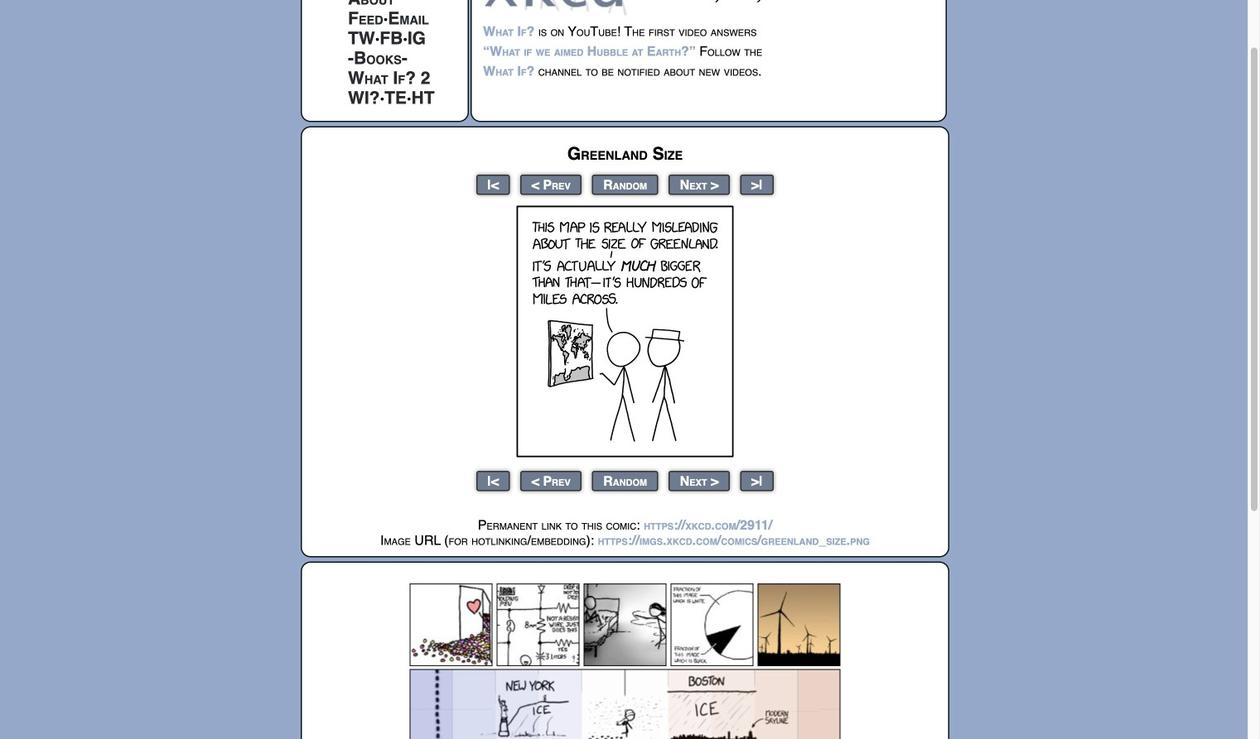 Task type: describe. For each thing, give the bounding box(es) containing it.
greenland size image
[[517, 206, 734, 458]]

selected comics image
[[410, 584, 841, 667]]



Task type: locate. For each thing, give the bounding box(es) containing it.
xkcd.com logo image
[[483, 0, 636, 16]]

earth temperature timeline image
[[410, 670, 841, 740]]



